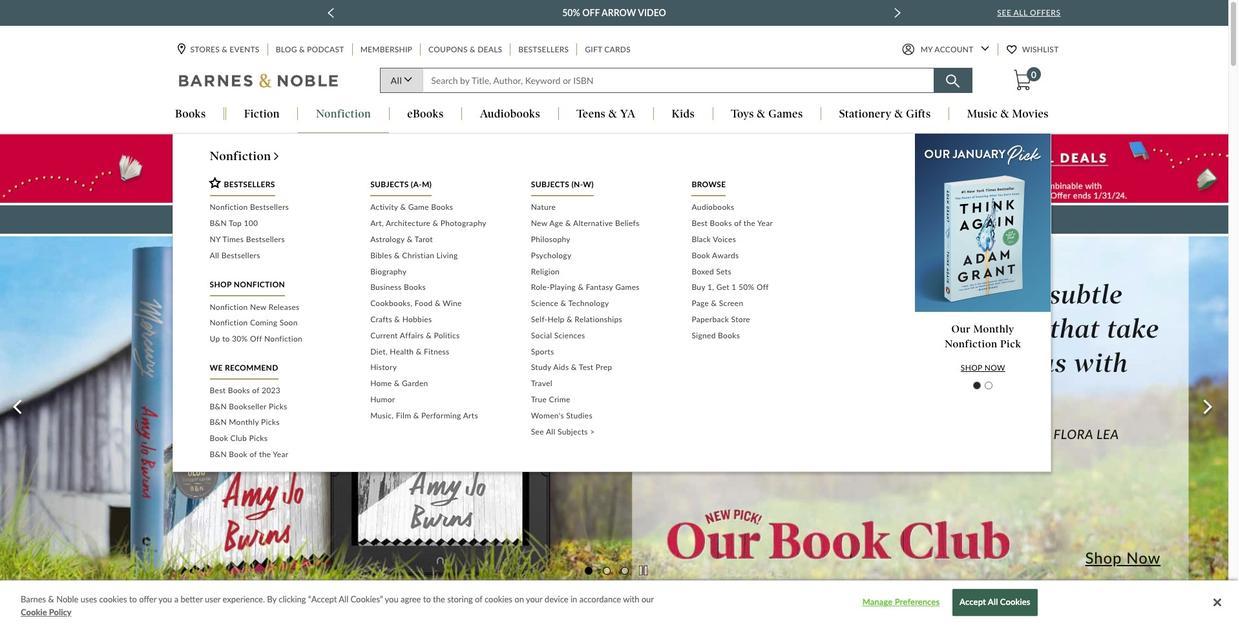 Task type: vqa. For each thing, say whether or not it's contained in the screenshot.
rightmost If
no



Task type: describe. For each thing, give the bounding box(es) containing it.
we recommend
[[210, 363, 278, 373]]

2 horizontal spatial with
[[1075, 348, 1129, 380]]

all left offers
[[1014, 8, 1028, 17]]

all down membership
[[391, 75, 402, 86]]

bestsellers left gift
[[519, 45, 569, 55]]

lea
[[1097, 427, 1120, 442]]

flora
[[1054, 427, 1094, 442]]

screen
[[719, 299, 744, 308]]

shop inside "a family saga replete with the subtle moments that make us human, that take our breath away, and that gut us with feeling." main content
[[1086, 549, 1123, 567]]

accept all cookies
[[960, 598, 1031, 608]]

get inside "a family saga replete with the subtle moments that make us human, that take our breath away, and that gut us with feeling." main content
[[546, 213, 564, 226]]

the inside the "a family saga replete with the subtle moments that make us human, that take our breath away, and that gut us with feeling."
[[1005, 279, 1043, 311]]

music, film & performing arts link
[[371, 408, 512, 424]]

0 horizontal spatial us
[[918, 313, 946, 345]]

nature link
[[531, 200, 673, 216]]

shop now link
[[961, 363, 1006, 373]]

see all subjects > link
[[531, 424, 673, 440]]

bestsellers image
[[208, 176, 221, 189]]

beliefs
[[615, 219, 640, 228]]

nonfiction inside nonfiction bestsellers b&n top 100 ny times bestsellers all bestsellers
[[210, 203, 248, 212]]

premium members get 10% off and earn rewards find out more
[[451, 213, 778, 226]]

& right film
[[414, 411, 419, 421]]

privacy alert dialog
[[0, 581, 1239, 626]]

1 horizontal spatial that
[[937, 348, 987, 380]]

arts
[[463, 411, 478, 421]]

accordance
[[580, 595, 621, 605]]

more
[[752, 213, 778, 226]]

w)
[[583, 180, 594, 190]]

astrology & tarot link
[[371, 232, 512, 248]]

we recommend heading
[[210, 363, 278, 380]]

& right affairs
[[426, 331, 432, 341]]

1 you from the left
[[158, 595, 172, 605]]

manage preferences
[[863, 598, 940, 608]]

books inside button
[[175, 108, 206, 121]]

of down book club picks link
[[250, 450, 257, 460]]

best inside best books of 2023 b&n bookseller picks b&n monthly picks book club picks b&n book of the year
[[210, 386, 226, 396]]

2 vertical spatial picks
[[249, 434, 268, 444]]

to inside "nonfiction new releases nonfiction coming soon up to 30% off nonfiction"
[[222, 334, 230, 344]]

0 horizontal spatial shop now
[[961, 363, 1006, 373]]

& inside barnes & noble uses cookies to offer you a better user experience. by clicking "accept all cookies" you agree to the storing of cookies on your device in accordance with our cookie policy
[[48, 595, 54, 605]]

0 horizontal spatial now
[[985, 363, 1006, 373]]

games inside nature new age & alternative beliefs philosophy psychology religion role-playing & fantasy games science & technology self-help & relationships social sciences sports study aids & test prep travel true crime women's studies see all subjects >
[[616, 283, 640, 292]]

take
[[1108, 313, 1160, 345]]

philosophy
[[531, 235, 571, 244]]

religion link
[[531, 264, 673, 280]]

women's
[[531, 411, 564, 421]]

psychology
[[531, 251, 572, 260]]

subjects (n-w)
[[531, 180, 594, 190]]

gift cards
[[585, 45, 631, 55]]

nonfiction new releases link
[[210, 300, 351, 316]]

replete
[[853, 279, 937, 311]]

teens & ya
[[577, 108, 636, 121]]

b&n inside nonfiction bestsellers b&n top 100 ny times bestsellers all bestsellers
[[210, 219, 227, 228]]

& left test
[[571, 363, 577, 373]]

technology
[[568, 299, 609, 308]]

cookies"
[[351, 595, 383, 605]]

accept all cookies button
[[953, 590, 1038, 617]]

new for releases
[[250, 302, 267, 312]]

all inside nature new age & alternative beliefs philosophy psychology religion role-playing & fantasy games science & technology self-help & relationships social sciences sports study aids & test prep travel true crime women's studies see all subjects >
[[546, 427, 556, 437]]

>
[[590, 427, 595, 437]]

our monthly nonfiction pick
[[945, 324, 1022, 350]]

self-help & relationships link
[[531, 312, 673, 328]]

nonfiction button
[[298, 108, 389, 134]]

architecture
[[386, 219, 431, 228]]

of inside barnes & noble uses cookies to offer you a better user experience. by clicking "accept all cookies" you agree to the storing of cookies on your device in accordance with our cookie policy
[[475, 595, 483, 605]]

shop nonfiction heading
[[210, 280, 285, 296]]

wine
[[443, 299, 462, 308]]

0 horizontal spatial and
[[610, 213, 628, 226]]

garden
[[402, 379, 428, 389]]

new for age
[[531, 219, 548, 228]]

psychology link
[[531, 248, 673, 264]]

subjects for subjects (a-m)
[[371, 180, 409, 190]]

science & technology link
[[531, 296, 673, 312]]

get inside audiobooks best books of the year black voices book awards boxed sets buy 1, get 1 50% off page & screen paperback store signed books
[[717, 283, 730, 292]]

subjects inside nature new age & alternative beliefs philosophy psychology religion role-playing & fantasy games science & technology self-help & relationships social sciences sports study aids & test prep travel true crime women's studies see all subjects >
[[558, 427, 588, 437]]

up to 30% off nonfiction link
[[210, 332, 351, 348]]

of inside audiobooks best books of the year black voices book awards boxed sets buy 1, get 1 50% off page & screen paperback store signed books
[[734, 219, 742, 228]]

cookbooks,
[[371, 299, 413, 308]]

0 vertical spatial with
[[944, 279, 998, 311]]

& right "toys"
[[757, 108, 766, 121]]

cookies
[[1001, 598, 1031, 608]]

signed
[[692, 331, 716, 341]]

now inside "a family saga replete with the subtle moments that make us human, that take our breath away, and that gut us with feeling." main content
[[1127, 549, 1161, 567]]

& right health
[[416, 347, 422, 357]]

uses
[[81, 595, 97, 605]]

0 horizontal spatial to
[[129, 595, 137, 605]]

best inside audiobooks best books of the year black voices book awards boxed sets buy 1, get 1 50% off page & screen paperback store signed books
[[692, 219, 708, 228]]

subjects (n-w) heading
[[531, 180, 594, 197]]

hobbies
[[403, 315, 432, 325]]

books inside best books of 2023 b&n bookseller picks b&n monthly picks book club picks b&n book of the year
[[228, 386, 250, 396]]

list for subjects (a-m)
[[371, 200, 512, 424]]

nonfiction up the 30%
[[210, 318, 248, 328]]

b&n monthly picks link
[[210, 415, 351, 431]]

3
[[622, 565, 627, 576]]

gift
[[585, 45, 603, 55]]

off inside audiobooks best books of the year black voices book awards boxed sets buy 1, get 1 50% off page & screen paperback store signed books
[[757, 283, 769, 292]]

art,
[[371, 219, 384, 228]]

all inside 'button'
[[988, 598, 998, 608]]

of left 2023
[[252, 386, 260, 396]]

black
[[692, 235, 711, 244]]

true
[[531, 395, 547, 405]]

1 inside audiobooks best books of the year black voices book awards boxed sets buy 1, get 1 50% off page & screen paperback store signed books
[[732, 283, 737, 292]]

next slide / item image
[[895, 8, 901, 18]]

& right stores
[[222, 45, 228, 55]]

the inside best books of 2023 b&n bookseller picks b&n monthly picks book club picks b&n book of the year
[[259, 450, 271, 460]]

my account
[[921, 45, 974, 55]]

club
[[230, 434, 247, 444]]

relationships
[[575, 315, 623, 325]]

life
[[1005, 427, 1030, 442]]

offers
[[1030, 8, 1061, 17]]

audiobooks for audiobooks best books of the year black voices book awards boxed sets buy 1, get 1 50% off page & screen paperback store signed books
[[692, 203, 735, 212]]

our inside the "a family saga replete with the subtle moments that make us human, that take our breath away, and that gut us with feeling."
[[671, 348, 713, 380]]

movies
[[1013, 108, 1049, 121]]

the inside audiobooks best books of the year black voices book awards boxed sets buy 1, get 1 50% off page & screen paperback store signed books
[[744, 219, 756, 228]]

off inside "nonfiction new releases nonfiction coming soon up to 30% off nonfiction"
[[250, 334, 262, 344]]

toys
[[731, 108, 754, 121]]

b&n top 100 link
[[210, 216, 351, 232]]

1,
[[708, 283, 715, 292]]

nonfiction down nonfiction coming soon link in the bottom of the page
[[264, 334, 303, 344]]

2023
[[262, 386, 281, 396]]

shop now inside "a family saga replete with the subtle moments that make us human, that take our breath away, and that gut us with feeling." main content
[[1086, 549, 1161, 567]]

browse
[[692, 180, 726, 190]]

& left ya
[[609, 108, 618, 121]]

audiobooks for audiobooks
[[480, 108, 540, 121]]

& right blog
[[299, 45, 305, 55]]

paperback
[[692, 315, 729, 325]]

experience.
[[223, 595, 265, 605]]

film
[[396, 411, 411, 421]]

10%
[[567, 213, 588, 226]]

toys & games
[[731, 108, 803, 121]]

games inside button
[[769, 108, 803, 121]]

with inside barnes & noble uses cookies to offer you a better user experience. by clicking "accept all cookies" you agree to the storing of cookies on your device in accordance with our cookie policy
[[623, 595, 640, 605]]

performing
[[421, 411, 461, 421]]

1 vertical spatial picks
[[261, 418, 280, 428]]

previous slide / item image
[[328, 8, 334, 18]]

books button
[[157, 108, 224, 122]]

all inside nonfiction bestsellers b&n top 100 ny times bestsellers all bestsellers
[[210, 251, 219, 260]]

boxed
[[692, 267, 714, 276]]

2 horizontal spatial to
[[423, 595, 431, 605]]

& right age
[[566, 219, 571, 228]]

& right bibles
[[394, 251, 400, 260]]

& up technology
[[578, 283, 584, 292]]

nonfiction coming soon link
[[210, 316, 351, 332]]

subjects (a-m) heading
[[371, 180, 432, 197]]

user image
[[902, 44, 915, 56]]

cookie
[[21, 607, 47, 618]]

we
[[210, 363, 223, 373]]

music & movies button
[[950, 108, 1067, 122]]

gut
[[994, 348, 1033, 380]]

& left deals
[[470, 45, 476, 55]]

off inside "a family saga replete with the subtle moments that make us human, that take our breath away, and that gut us with feeling." main content
[[591, 213, 607, 226]]

& right 'food'
[[435, 299, 441, 308]]

"accept
[[308, 595, 337, 605]]

50% off arrow video
[[562, 7, 666, 18]]

book inside audiobooks best books of the year black voices book awards boxed sets buy 1, get 1 50% off page & screen paperback store signed books
[[692, 251, 711, 260]]

all inside barnes & noble uses cookies to offer you a better user experience. by clicking "accept all cookies" you agree to the storing of cookies on your device in accordance with our cookie policy
[[339, 595, 349, 605]]

crafts
[[371, 315, 392, 325]]

barnes & noble uses cookies to offer you a better user experience. by clicking "accept all cookies" you agree to the storing of cookies on your device in accordance with our cookie policy
[[21, 595, 654, 618]]

see all offers link
[[998, 8, 1061, 17]]

role-
[[531, 283, 550, 292]]

nonfiction inside our monthly nonfiction pick
[[945, 338, 998, 350]]

store
[[732, 315, 751, 325]]

stores & events link
[[177, 44, 261, 56]]

& left tarot
[[407, 235, 413, 244]]

shop nonfiction
[[210, 280, 285, 289]]

fiction button
[[226, 108, 298, 122]]

diet, health & fitness link
[[371, 344, 512, 360]]



Task type: locate. For each thing, give the bounding box(es) containing it.
offer
[[139, 595, 157, 605]]

nonfiction inside heading
[[234, 280, 285, 289]]

audiobooks inside button
[[480, 108, 540, 121]]

all down women's
[[546, 427, 556, 437]]

games
[[769, 108, 803, 121], [616, 283, 640, 292]]

1 vertical spatial with
[[1075, 348, 1129, 380]]

noble
[[56, 595, 79, 605]]

the left the storing
[[433, 595, 445, 605]]

subjects for subjects (n-w)
[[531, 180, 570, 190]]

to right up
[[222, 334, 230, 344]]

1 horizontal spatial shop
[[961, 363, 983, 373]]

0 horizontal spatial our
[[642, 595, 654, 605]]

1 up screen
[[732, 283, 737, 292]]

nonfiction new releases nonfiction coming soon up to 30% off nonfiction
[[210, 302, 303, 344]]

2 horizontal spatial that
[[1051, 313, 1101, 345]]

kids
[[672, 108, 695, 121]]

picks down b&n bookseller picks link
[[261, 418, 280, 428]]

1 horizontal spatial you
[[385, 595, 399, 605]]

0 vertical spatial shop now
[[961, 363, 1006, 373]]

1 vertical spatial year
[[273, 450, 289, 460]]

get right 1,
[[717, 283, 730, 292]]

fitness
[[424, 347, 450, 357]]

1 horizontal spatial 1
[[732, 283, 737, 292]]

50% up "bestsellers" link
[[562, 7, 580, 18]]

current affairs & politics link
[[371, 328, 512, 344]]

1 horizontal spatial year
[[758, 219, 773, 228]]

us left our
[[918, 313, 946, 345]]

1 horizontal spatial get
[[717, 283, 730, 292]]

and
[[610, 213, 628, 226], [883, 348, 930, 380]]

travel link
[[531, 376, 673, 392]]

2 button
[[603, 565, 611, 576]]

0 horizontal spatial shop
[[210, 280, 232, 289]]

new down nature
[[531, 219, 548, 228]]

& up cookie policy link
[[48, 595, 54, 605]]

0 horizontal spatial that
[[789, 313, 839, 345]]

0 vertical spatial new
[[531, 219, 548, 228]]

2 horizontal spatial book
[[692, 251, 711, 260]]

ny times bestsellers link
[[210, 232, 351, 248]]

our down signed
[[671, 348, 713, 380]]

new up coming
[[250, 302, 267, 312]]

see inside nature new age & alternative beliefs philosophy psychology religion role-playing & fantasy games science & technology self-help & relationships social sciences sports study aids & test prep travel true crime women's studies see all subjects >
[[531, 427, 544, 437]]

and down make
[[883, 348, 930, 380]]

list containing nonfiction bestsellers
[[210, 200, 351, 264]]

signed books link
[[692, 328, 833, 344]]

Search by Title, Author, Keyword or ISBN text field
[[423, 68, 934, 93]]

see all offers
[[998, 8, 1061, 17]]

saga
[[790, 279, 846, 311]]

& down playing
[[561, 299, 567, 308]]

home & garden link
[[371, 376, 512, 392]]

1 horizontal spatial 50%
[[739, 283, 755, 292]]

of right the storing
[[475, 595, 483, 605]]

book down black
[[692, 251, 711, 260]]

subjects
[[371, 180, 409, 190], [531, 180, 570, 190], [558, 427, 588, 437]]

cookies left on
[[485, 595, 513, 605]]

you left agree
[[385, 595, 399, 605]]

0 horizontal spatial book
[[210, 434, 228, 444]]

1 vertical spatial best
[[210, 386, 226, 396]]

with up our
[[944, 279, 998, 311]]

of up voices
[[734, 219, 742, 228]]

music,
[[371, 411, 394, 421]]

1 horizontal spatial our
[[671, 348, 713, 380]]

1 horizontal spatial cookies
[[485, 595, 513, 605]]

crime
[[549, 395, 571, 405]]

list
[[210, 200, 351, 264], [371, 200, 512, 424], [531, 200, 673, 440], [692, 200, 833, 344], [210, 300, 351, 348], [210, 383, 351, 463]]

2 b&n from the top
[[210, 402, 227, 412]]

None field
[[423, 68, 934, 93]]

0 vertical spatial book
[[692, 251, 711, 260]]

activity
[[371, 203, 398, 212]]

3 b&n from the top
[[210, 418, 227, 428]]

with down take
[[1075, 348, 1129, 380]]

away,
[[806, 348, 876, 380]]

year inside audiobooks best books of the year black voices book awards boxed sets buy 1, get 1 50% off page & screen paperback store signed books
[[758, 219, 773, 228]]

role-playing & fantasy games link
[[531, 280, 673, 296]]

coming
[[250, 318, 278, 328]]

b&n down we on the left of the page
[[210, 418, 227, 428]]

bestsellers inside heading
[[224, 180, 275, 190]]

see left offers
[[998, 8, 1012, 17]]

1 inside "a family saga replete with the subtle moments that make us human, that take our breath away, and that gut us with feeling." main content
[[586, 565, 591, 576]]

astrology
[[371, 235, 405, 244]]

secret
[[957, 427, 1002, 442]]

that down saga
[[789, 313, 839, 345]]

religion
[[531, 267, 560, 276]]

family
[[706, 279, 783, 311]]

off up philosophy link
[[591, 213, 607, 226]]

2 vertical spatial book
[[229, 450, 248, 460]]

nonfiction bestsellers b&n top 100 ny times bestsellers all bestsellers
[[210, 203, 289, 260]]

nonfiction up 'bestsellers' heading
[[210, 149, 271, 164]]

list for browse
[[692, 200, 833, 344]]

0 vertical spatial year
[[758, 219, 773, 228]]

1 vertical spatial audiobooks
[[692, 203, 735, 212]]

1 horizontal spatial new
[[531, 219, 548, 228]]

& left gifts
[[895, 108, 904, 121]]

with down 3 'button'
[[623, 595, 640, 605]]

all link
[[380, 68, 423, 93]]

us right gut at the right
[[1040, 348, 1068, 380]]

the up the human,
[[1005, 279, 1043, 311]]

bestsellers heading
[[208, 176, 275, 197]]

& right the home
[[394, 379, 400, 389]]

monthly inside best books of 2023 b&n bookseller picks b&n monthly picks book club picks b&n book of the year
[[229, 418, 259, 428]]

gift cards link
[[584, 44, 632, 56]]

voices
[[713, 235, 736, 244]]

1 horizontal spatial shop now
[[1086, 549, 1161, 567]]

bestsellers up b&n top 100 link
[[250, 203, 289, 212]]

0 vertical spatial see
[[998, 8, 1012, 17]]

that down our
[[937, 348, 987, 380]]

& inside audiobooks best books of the year black voices book awards boxed sets buy 1, get 1 50% off page & screen paperback store signed books
[[711, 299, 717, 308]]

monthly
[[974, 324, 1015, 336], [229, 418, 259, 428]]

nonfiction inside button
[[316, 108, 371, 121]]

1 horizontal spatial monthly
[[974, 324, 1015, 336]]

women's studies link
[[531, 408, 673, 424]]

1 horizontal spatial us
[[1040, 348, 1068, 380]]

2 cookies from the left
[[485, 595, 513, 605]]

1 horizontal spatial and
[[883, 348, 930, 380]]

1 horizontal spatial best
[[692, 219, 708, 228]]

nonfiction up nonfiction link
[[316, 108, 371, 121]]

year down book club picks link
[[273, 450, 289, 460]]

humor
[[371, 395, 395, 405]]

monthly down "bookseller"
[[229, 418, 259, 428]]

0 horizontal spatial audiobooks
[[480, 108, 540, 121]]

monthly up pick
[[974, 324, 1015, 336]]

music & movies
[[968, 108, 1049, 121]]

of right life
[[1034, 427, 1051, 442]]

bestsellers right bestsellers image
[[224, 180, 275, 190]]

0 horizontal spatial with
[[623, 595, 640, 605]]

and inside the "a family saga replete with the subtle moments that make us human, that take our breath away, and that gut us with feeling."
[[883, 348, 930, 380]]

0 horizontal spatial monthly
[[229, 418, 259, 428]]

& down activity & game books link
[[433, 219, 439, 228]]

& inside button
[[895, 108, 904, 121]]

nonfiction
[[316, 108, 371, 121], [210, 149, 271, 164], [210, 203, 248, 212], [234, 280, 285, 289], [210, 302, 248, 312], [210, 318, 248, 328], [264, 334, 303, 344], [945, 338, 998, 350]]

cookies right "uses" at the bottom left of page
[[99, 595, 127, 605]]

0 vertical spatial shop
[[210, 280, 232, 289]]

picks right club
[[249, 434, 268, 444]]

bestsellers down b&n top 100 link
[[246, 235, 285, 244]]

picks down best books of 2023 link
[[269, 402, 287, 412]]

to left offer
[[129, 595, 137, 605]]

1 vertical spatial monthly
[[229, 418, 259, 428]]

all down ny
[[210, 251, 219, 260]]

teens & ya button
[[559, 108, 654, 122]]

best books of 2023 b&n bookseller picks b&n monthly picks book club picks b&n book of the year
[[210, 386, 289, 460]]

aids
[[554, 363, 569, 373]]

0 vertical spatial best
[[692, 219, 708, 228]]

0 horizontal spatial get
[[546, 213, 564, 226]]

our right accordance
[[642, 595, 654, 605]]

0 vertical spatial us
[[918, 313, 946, 345]]

list for shop nonfiction
[[210, 300, 351, 348]]

1 vertical spatial get
[[717, 283, 730, 292]]

nonfiction up nonfiction new releases link
[[234, 280, 285, 289]]

list containing best books of 2023
[[210, 383, 351, 463]]

best up black
[[692, 219, 708, 228]]

sciences
[[555, 331, 585, 341]]

nonfiction bestsellers link
[[210, 200, 351, 216]]

my
[[921, 45, 933, 55]]

0 horizontal spatial 1
[[586, 565, 591, 576]]

breath
[[720, 348, 799, 380]]

new inside "nonfiction new releases nonfiction coming soon up to 30% off nonfiction"
[[250, 302, 267, 312]]

our inside barnes & noble uses cookies to offer you a better user experience. by clicking "accept all cookies" you agree to the storing of cookies on your device in accordance with our cookie policy
[[642, 595, 654, 605]]

travel
[[531, 379, 553, 389]]

get down nature
[[546, 213, 564, 226]]

year inside best books of 2023 b&n bookseller picks b&n monthly picks book club picks b&n book of the year
[[273, 450, 289, 460]]

to right agree
[[423, 595, 431, 605]]

1 horizontal spatial games
[[769, 108, 803, 121]]

moments
[[671, 313, 782, 345]]

b&n bookseller picks link
[[210, 399, 351, 415]]

1 vertical spatial games
[[616, 283, 640, 292]]

1 horizontal spatial with
[[944, 279, 998, 311]]

monthly inside our monthly nonfiction pick
[[974, 324, 1015, 336]]

50% inside 'link'
[[562, 7, 580, 18]]

1 horizontal spatial audiobooks
[[692, 203, 735, 212]]

50% down boxed sets link
[[739, 283, 755, 292]]

shop inside shop nonfiction heading
[[210, 280, 232, 289]]

music
[[968, 108, 998, 121]]

recommend
[[225, 363, 278, 373]]

politics
[[434, 331, 460, 341]]

the inside barnes & noble uses cookies to offer you a better user experience. by clicking "accept all cookies" you agree to the storing of cookies on your device in accordance with our cookie policy
[[433, 595, 445, 605]]

games right "toys"
[[769, 108, 803, 121]]

shop for shop nonfiction heading
[[210, 280, 232, 289]]

you
[[158, 595, 172, 605], [385, 595, 399, 605]]

b&n up ny
[[210, 219, 227, 228]]

nonfiction down shop nonfiction heading
[[210, 302, 248, 312]]

& left game
[[400, 203, 406, 212]]

4 b&n from the top
[[210, 450, 227, 460]]

1 vertical spatial shop now
[[1086, 549, 1161, 567]]

1 vertical spatial shop
[[961, 363, 983, 373]]

pick
[[1001, 338, 1022, 350]]

1 horizontal spatial now
[[1127, 549, 1161, 567]]

nonfiction up top
[[210, 203, 248, 212]]

down arrow image
[[981, 46, 990, 51]]

0 vertical spatial get
[[546, 213, 564, 226]]

1 vertical spatial our
[[642, 595, 654, 605]]

0 vertical spatial 1
[[732, 283, 737, 292]]

new inside nature new age & alternative beliefs philosophy psychology religion role-playing & fantasy games science & technology self-help & relationships social sciences sports study aids & test prep travel true crime women's studies see all subjects >
[[531, 219, 548, 228]]

membership link
[[359, 44, 414, 56]]

diet,
[[371, 347, 388, 357]]

0 vertical spatial and
[[610, 213, 628, 226]]

of
[[734, 219, 742, 228], [252, 386, 260, 396], [1034, 427, 1051, 442], [250, 450, 257, 460], [475, 595, 483, 605]]

art, architecture & photography link
[[371, 216, 512, 232]]

best down we on the left of the page
[[210, 386, 226, 396]]

premium
[[451, 213, 495, 226]]

list for we recommend
[[210, 383, 351, 463]]

barnes
[[21, 595, 46, 605]]

gifts
[[907, 108, 931, 121]]

year down audiobooks link in the top right of the page
[[758, 219, 773, 228]]

list containing activity & game books
[[371, 200, 512, 424]]

0 vertical spatial 50%
[[562, 7, 580, 18]]

0 vertical spatial monthly
[[974, 324, 1015, 336]]

shop
[[210, 280, 232, 289], [961, 363, 983, 373], [1086, 549, 1123, 567]]

biography
[[371, 267, 407, 276]]

better
[[181, 595, 203, 605]]

0 button
[[1013, 67, 1041, 91]]

nonfiction link
[[210, 149, 418, 164]]

audiobooks inside audiobooks best books of the year black voices book awards boxed sets buy 1, get 1 50% off page & screen paperback store signed books
[[692, 203, 735, 212]]

bestsellers down times
[[221, 251, 260, 260]]

all
[[1014, 8, 1028, 17], [391, 75, 402, 86], [210, 251, 219, 260], [546, 427, 556, 437], [339, 595, 349, 605], [988, 598, 998, 608]]

see down women's
[[531, 427, 544, 437]]

a
[[174, 595, 178, 605]]

0 horizontal spatial best
[[210, 386, 226, 396]]

subjects up activity
[[371, 180, 409, 190]]

0 horizontal spatial see
[[531, 427, 544, 437]]

book down club
[[229, 450, 248, 460]]

logo image
[[179, 73, 339, 91]]

1 horizontal spatial see
[[998, 8, 1012, 17]]

and left earn
[[610, 213, 628, 226]]

2 you from the left
[[385, 595, 399, 605]]

list containing nonfiction new releases
[[210, 300, 351, 348]]

games right fantasy
[[616, 283, 640, 292]]

1 vertical spatial and
[[883, 348, 930, 380]]

audiobooks best books of the year black voices book awards boxed sets buy 1, get 1 50% off page & screen paperback store signed books
[[692, 203, 773, 341]]

list containing audiobooks
[[692, 200, 833, 344]]

off inside 'link'
[[582, 7, 600, 18]]

subjects up nature
[[531, 180, 570, 190]]

all right "accept
[[339, 595, 349, 605]]

b&n down book club picks link
[[210, 450, 227, 460]]

1 vertical spatial new
[[250, 302, 267, 312]]

0 horizontal spatial games
[[616, 283, 640, 292]]

50% inside audiobooks best books of the year black voices book awards boxed sets buy 1, get 1 50% off page & screen paperback store signed books
[[739, 283, 755, 292]]

history
[[371, 363, 397, 373]]

cart image
[[1014, 70, 1032, 91]]

fantasy
[[586, 283, 613, 292]]

0 horizontal spatial new
[[250, 302, 267, 312]]

list for subjects (n-w)
[[531, 200, 673, 440]]

1 vertical spatial 50%
[[739, 283, 755, 292]]

1 vertical spatial 1
[[586, 565, 591, 576]]

2 horizontal spatial shop
[[1086, 549, 1123, 567]]

off left arrow
[[582, 7, 600, 18]]

1 vertical spatial see
[[531, 427, 544, 437]]

browse heading
[[692, 180, 726, 197]]

that down the subtle
[[1051, 313, 1101, 345]]

subjects down studies
[[558, 427, 588, 437]]

rewards
[[656, 213, 698, 226]]

cookie policy link
[[21, 607, 72, 619]]

study
[[531, 363, 552, 373]]

shop for shop now link
[[961, 363, 983, 373]]

the down audiobooks link in the top right of the page
[[744, 219, 756, 228]]

1 b&n from the top
[[210, 219, 227, 228]]

now
[[985, 363, 1006, 373], [1127, 549, 1161, 567]]

crafts & hobbies link
[[371, 312, 512, 328]]

"a family saga replete with the subtle moments that make us human, that take our breath away, and that gut us with feeling." main content
[[0, 134, 1239, 626]]

2 vertical spatial with
[[623, 595, 640, 605]]

wishlist link
[[1007, 44, 1061, 56]]

cards
[[605, 45, 631, 55]]

all right accept
[[988, 598, 998, 608]]

book
[[692, 251, 711, 260], [210, 434, 228, 444], [229, 450, 248, 460]]

b&n left "bookseller"
[[210, 402, 227, 412]]

coupons & deals link
[[427, 44, 504, 56]]

0 horizontal spatial year
[[273, 450, 289, 460]]

& right music
[[1001, 108, 1010, 121]]

1 vertical spatial us
[[1040, 348, 1068, 380]]

1 cookies from the left
[[99, 595, 127, 605]]

search image
[[946, 75, 960, 88]]

of inside "a family saga replete with the subtle moments that make us human, that take our breath away, and that gut us with feeling." main content
[[1034, 427, 1051, 442]]

nonfiction down our
[[945, 338, 998, 350]]

list containing nature
[[531, 200, 673, 440]]

1 horizontal spatial to
[[222, 334, 230, 344]]

stationery
[[840, 108, 892, 121]]

3 button
[[621, 565, 629, 576]]

1 vertical spatial book
[[210, 434, 228, 444]]

you left a
[[158, 595, 172, 605]]

0 vertical spatial audiobooks
[[480, 108, 540, 121]]

0 vertical spatial our
[[671, 348, 713, 380]]

& right the crafts
[[395, 315, 400, 325]]

0 horizontal spatial 50%
[[562, 7, 580, 18]]

0 vertical spatial games
[[769, 108, 803, 121]]

0 horizontal spatial cookies
[[99, 595, 127, 605]]

1 vertical spatial now
[[1127, 549, 1161, 567]]

1 horizontal spatial book
[[229, 450, 248, 460]]

1 left "2"
[[586, 565, 591, 576]]

& right the help
[[567, 315, 573, 325]]

0 horizontal spatial you
[[158, 595, 172, 605]]

50% off thousans of hardcover books, plus, save on toys, games, boxed calendars and more image
[[0, 135, 1229, 203]]

0 vertical spatial now
[[985, 363, 1006, 373]]

0 vertical spatial picks
[[269, 402, 287, 412]]

book left club
[[210, 434, 228, 444]]

2 vertical spatial shop
[[1086, 549, 1123, 567]]

teens
[[577, 108, 606, 121]]



